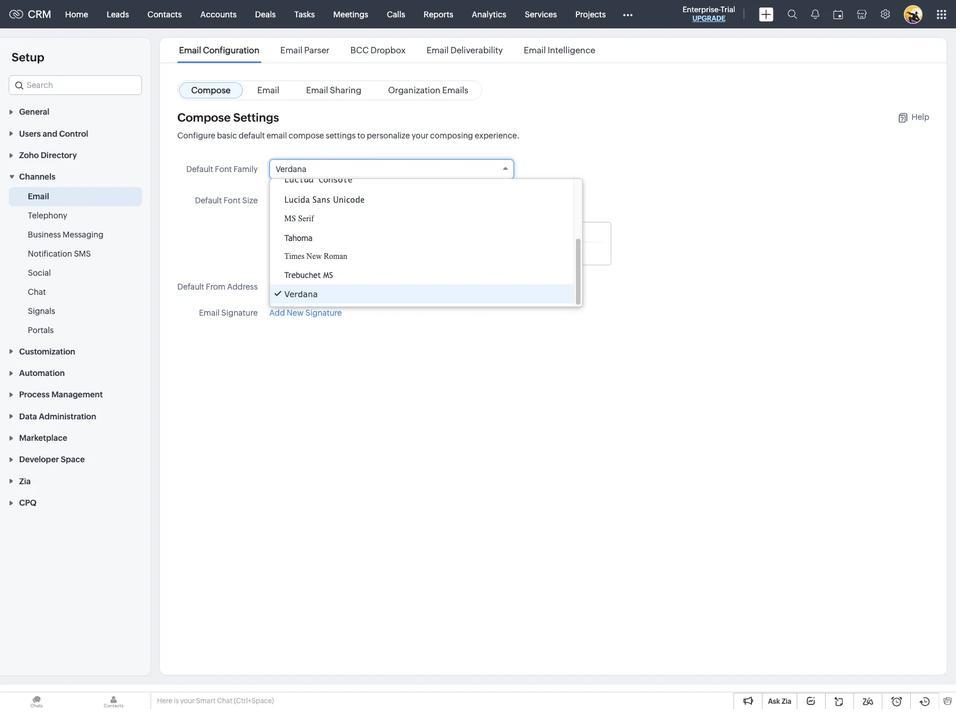 Task type: locate. For each thing, give the bounding box(es) containing it.
contacts
[[148, 10, 182, 19]]

cpq button
[[0, 492, 151, 513]]

new for times
[[306, 252, 322, 261]]

leads
[[107, 10, 129, 19]]

email up settings
[[257, 85, 279, 95]]

default left from
[[177, 282, 204, 291]]

compose up configure
[[177, 111, 231, 124]]

email
[[179, 45, 201, 55], [280, 45, 302, 55], [427, 45, 449, 55], [524, 45, 546, 55], [257, 85, 279, 95], [306, 85, 328, 95], [28, 192, 49, 201], [199, 308, 220, 318]]

1 horizontal spatial new
[[306, 252, 322, 261]]

ms inside option
[[284, 214, 296, 224]]

lucida for lucida sans unicode
[[284, 195, 310, 205]]

chat right "smart"
[[217, 697, 232, 705]]

0 horizontal spatial new
[[287, 308, 304, 318]]

1 vertical spatial default
[[195, 196, 222, 205]]

0 vertical spatial compose
[[191, 85, 231, 95]]

email for email configuration
[[179, 45, 201, 55]]

channels
[[19, 172, 55, 182]]

email inside email 'link'
[[257, 85, 279, 95]]

profile image
[[904, 5, 923, 23]]

0 vertical spatial ms
[[284, 214, 296, 224]]

bcc dropbox
[[350, 45, 406, 55]]

lucida up sans
[[284, 174, 314, 185]]

developer
[[19, 455, 59, 464]]

contacts image
[[77, 693, 150, 709]]

default
[[186, 165, 213, 174], [195, 196, 222, 205], [177, 282, 204, 291]]

email deliverability
[[427, 45, 503, 55]]

calls
[[387, 10, 405, 19]]

email down services link
[[524, 45, 546, 55]]

channels button
[[0, 166, 151, 187]]

1 vertical spatial chat
[[217, 697, 232, 705]]

0 horizontal spatial zia
[[19, 477, 31, 486]]

0 horizontal spatial ms
[[284, 214, 296, 224]]

email for email signature
[[199, 308, 220, 318]]

verdana inside verdana field
[[276, 165, 306, 174]]

times
[[284, 252, 304, 261]]

email left configuration
[[179, 45, 201, 55]]

1 lucida from the top
[[284, 174, 314, 185]]

default font size
[[195, 196, 258, 205]]

list
[[169, 38, 606, 63]]

0 vertical spatial default
[[186, 165, 213, 174]]

automation
[[19, 369, 65, 378]]

zia up cpq
[[19, 477, 31, 486]]

1 vertical spatial email link
[[28, 191, 49, 202]]

font left size
[[223, 196, 241, 205]]

ms down roman on the top left of the page
[[323, 271, 333, 280]]

fox
[[327, 248, 336, 255]]

preview
[[277, 229, 306, 239]]

ms up preview
[[284, 214, 296, 224]]

email configuration link
[[177, 45, 261, 55]]

0 horizontal spatial chat
[[28, 288, 46, 297]]

jumped
[[338, 248, 360, 255]]

email left sharing
[[306, 85, 328, 95]]

new inside option
[[306, 252, 322, 261]]

email link
[[245, 82, 292, 99], [28, 191, 49, 202]]

new right add
[[287, 308, 304, 318]]

general button
[[0, 101, 151, 122]]

lucida
[[284, 174, 314, 185], [284, 195, 310, 205]]

email down from
[[199, 308, 220, 318]]

chat down social 'link'
[[28, 288, 46, 297]]

your right "is"
[[180, 697, 195, 705]]

help
[[912, 112, 929, 121]]

default down configure
[[186, 165, 213, 174]]

over
[[362, 248, 375, 255]]

font left family
[[215, 165, 232, 174]]

compose for compose
[[191, 85, 231, 95]]

home
[[65, 10, 88, 19]]

verdana up lucida console on the left top of page
[[276, 165, 306, 174]]

portals
[[28, 326, 54, 335]]

0 horizontal spatial signature
[[221, 308, 258, 318]]

0 vertical spatial zia
[[19, 477, 31, 486]]

size
[[242, 196, 258, 205]]

email sharing
[[306, 85, 361, 95]]

zoho directory button
[[0, 144, 151, 166]]

marketplace
[[19, 433, 67, 443]]

0 vertical spatial new
[[306, 252, 322, 261]]

email down channels
[[28, 192, 49, 201]]

your
[[412, 131, 429, 140], [180, 697, 195, 705]]

None field
[[9, 75, 142, 95]]

1 vertical spatial font
[[223, 196, 241, 205]]

email link up settings
[[245, 82, 292, 99]]

0 vertical spatial font
[[215, 165, 232, 174]]

here is your smart chat (ctrl+space)
[[157, 697, 274, 705]]

1 vertical spatial verdana
[[284, 289, 318, 299]]

verdana down trebuchet
[[284, 289, 318, 299]]

quick
[[290, 248, 305, 255]]

channels region
[[0, 187, 151, 340]]

email link down channels
[[28, 191, 49, 202]]

zoho
[[19, 151, 39, 160]]

1 horizontal spatial your
[[412, 131, 429, 140]]

1 horizontal spatial chat
[[217, 697, 232, 705]]

1 vertical spatial lucida
[[284, 195, 310, 205]]

zia right the ask
[[782, 698, 792, 706]]

1 vertical spatial ms
[[323, 271, 333, 280]]

leads link
[[97, 0, 138, 28]]

2 vertical spatial default
[[177, 282, 204, 291]]

add
[[269, 308, 285, 318]]

default for default font family
[[186, 165, 213, 174]]

projects link
[[566, 0, 615, 28]]

home link
[[56, 0, 97, 28]]

create menu image
[[759, 7, 774, 21]]

administration
[[39, 412, 96, 421]]

users and control
[[19, 129, 88, 138]]

lucida up ms serif in the left top of the page
[[284, 195, 310, 205]]

customization button
[[0, 340, 151, 362]]

email inside channels "region"
[[28, 192, 49, 201]]

chat
[[28, 288, 46, 297], [217, 697, 232, 705]]

2 signature from the left
[[305, 308, 342, 318]]

1 vertical spatial your
[[180, 697, 195, 705]]

1 vertical spatial compose
[[177, 111, 231, 124]]

email down reports link
[[427, 45, 449, 55]]

ms serif
[[284, 214, 314, 224]]

times new roman
[[284, 252, 347, 261]]

lucida for lucida console
[[284, 174, 314, 185]]

trebuchet ms option
[[270, 266, 573, 285]]

signature down address
[[221, 308, 258, 318]]

times new roman option
[[270, 247, 573, 266]]

tahoma
[[284, 233, 313, 243]]

Verdana field
[[269, 159, 514, 179]]

0 vertical spatial verdana
[[276, 165, 306, 174]]

services
[[525, 10, 557, 19]]

calendar image
[[833, 10, 843, 19]]

accounts link
[[191, 0, 246, 28]]

reports
[[424, 10, 453, 19]]

new for add
[[287, 308, 304, 318]]

default
[[239, 131, 265, 140]]

zia
[[19, 477, 31, 486], [782, 698, 792, 706]]

1 vertical spatial new
[[287, 308, 304, 318]]

family
[[234, 165, 258, 174]]

organization emails
[[388, 85, 468, 95]]

list containing email configuration
[[169, 38, 606, 63]]

signature down the trebuchet ms
[[305, 308, 342, 318]]

is
[[174, 697, 179, 705]]

contacts link
[[138, 0, 191, 28]]

lucida console
[[284, 174, 353, 185]]

2 lucida from the top
[[284, 195, 310, 205]]

compose inside compose link
[[191, 85, 231, 95]]

0 vertical spatial chat
[[28, 288, 46, 297]]

1 horizontal spatial signature
[[305, 308, 342, 318]]

email left parser
[[280, 45, 302, 55]]

0 vertical spatial lucida
[[284, 174, 314, 185]]

users and control button
[[0, 122, 151, 144]]

new right quick
[[306, 252, 322, 261]]

your left composing
[[412, 131, 429, 140]]

default for default from address
[[177, 282, 204, 291]]

default down default font family
[[195, 196, 222, 205]]

marketplace button
[[0, 427, 151, 449]]

brown
[[307, 248, 325, 255]]

business messaging link
[[28, 229, 104, 241]]

meetings
[[333, 10, 368, 19]]

process management button
[[0, 384, 151, 405]]

1 vertical spatial zia
[[782, 698, 792, 706]]

font
[[215, 165, 232, 174], [223, 196, 241, 205]]

1 horizontal spatial email link
[[245, 82, 292, 99]]

Other Modules field
[[615, 5, 640, 23]]

projects
[[575, 10, 606, 19]]

default font family
[[186, 165, 258, 174]]

messaging
[[63, 230, 104, 240]]

trebuchet
[[284, 271, 321, 280]]

compose up compose settings
[[191, 85, 231, 95]]

here
[[157, 697, 172, 705]]

console
[[318, 174, 353, 185]]

1 horizontal spatial ms
[[323, 271, 333, 280]]

zia inside dropdown button
[[19, 477, 31, 486]]

configure
[[177, 131, 215, 140]]

zoho directory
[[19, 151, 77, 160]]



Task type: describe. For each thing, give the bounding box(es) containing it.
notification sms
[[28, 249, 91, 259]]

trebuchet ms
[[284, 271, 333, 280]]

business messaging
[[28, 230, 104, 240]]

upgrade
[[692, 14, 726, 23]]

tahoma option
[[270, 228, 573, 247]]

settings
[[233, 111, 279, 124]]

signals image
[[811, 9, 819, 19]]

social link
[[28, 267, 51, 279]]

default for default font size
[[195, 196, 222, 205]]

email for email parser
[[280, 45, 302, 55]]

email intelligence link
[[522, 45, 597, 55]]

font for family
[[215, 165, 232, 174]]

signals
[[28, 307, 55, 316]]

management
[[51, 390, 103, 399]]

the quick brown fox jumped over the lazy dog
[[277, 248, 413, 255]]

smart
[[196, 697, 216, 705]]

from
[[206, 282, 225, 291]]

(ctrl+space)
[[234, 697, 274, 705]]

email parser link
[[279, 45, 331, 55]]

process
[[19, 390, 50, 399]]

chat link
[[28, 286, 46, 298]]

reports link
[[414, 0, 463, 28]]

customization
[[19, 347, 75, 356]]

automation button
[[0, 362, 151, 384]]

email for email deliverability
[[427, 45, 449, 55]]

chat inside channels "region"
[[28, 288, 46, 297]]

basic
[[217, 131, 237, 140]]

to
[[357, 131, 365, 140]]

process management
[[19, 390, 103, 399]]

Search text field
[[9, 76, 141, 94]]

bcc dropbox link
[[349, 45, 407, 55]]

services link
[[516, 0, 566, 28]]

deals link
[[246, 0, 285, 28]]

ms serif option
[[270, 209, 573, 228]]

email
[[267, 131, 287, 140]]

portals link
[[28, 325, 54, 336]]

trial
[[721, 5, 735, 14]]

developer space
[[19, 455, 85, 464]]

create menu element
[[752, 0, 781, 28]]

sharing
[[330, 85, 361, 95]]

crm link
[[9, 8, 51, 20]]

email for email intelligence
[[524, 45, 546, 55]]

compose
[[289, 131, 324, 140]]

0 horizontal spatial email link
[[28, 191, 49, 202]]

dog
[[402, 248, 413, 255]]

crm
[[28, 8, 51, 20]]

notification
[[28, 249, 72, 259]]

data
[[19, 412, 37, 421]]

emails
[[442, 85, 468, 95]]

compose for compose settings
[[177, 111, 231, 124]]

0 horizontal spatial your
[[180, 697, 195, 705]]

accounts
[[200, 10, 237, 19]]

roman
[[324, 252, 347, 261]]

signals element
[[804, 0, 826, 28]]

deals
[[255, 10, 276, 19]]

add new signature
[[269, 308, 342, 318]]

meetings link
[[324, 0, 378, 28]]

the
[[277, 248, 288, 255]]

zia button
[[0, 470, 151, 492]]

analytics link
[[463, 0, 516, 28]]

default from address
[[177, 282, 258, 291]]

analytics
[[472, 10, 506, 19]]

search element
[[781, 0, 804, 28]]

business
[[28, 230, 61, 240]]

deliverability
[[450, 45, 503, 55]]

verdana inside verdana option
[[284, 289, 318, 299]]

signals link
[[28, 306, 55, 317]]

0 vertical spatial your
[[412, 131, 429, 140]]

lucida sans unicode option
[[270, 190, 573, 209]]

ms inside option
[[323, 271, 333, 280]]

email sharing link
[[294, 82, 374, 99]]

configure basic default email compose settings to personalize your composing experience.
[[177, 131, 520, 140]]

profile element
[[897, 0, 929, 28]]

data administration button
[[0, 405, 151, 427]]

search image
[[787, 9, 797, 19]]

ask zia
[[768, 698, 792, 706]]

telephony link
[[28, 210, 67, 222]]

organization emails link
[[376, 82, 481, 99]]

lucida sans unicode
[[284, 195, 365, 205]]

lucida console option
[[270, 170, 573, 190]]

settings
[[326, 131, 356, 140]]

email for email sharing
[[306, 85, 328, 95]]

intelligence
[[548, 45, 595, 55]]

dropbox
[[371, 45, 406, 55]]

calls link
[[378, 0, 414, 28]]

the
[[377, 248, 386, 255]]

ask
[[768, 698, 780, 706]]

data administration
[[19, 412, 96, 421]]

email intelligence
[[524, 45, 595, 55]]

tasks link
[[285, 0, 324, 28]]

chats image
[[0, 693, 73, 709]]

telephony
[[28, 211, 67, 220]]

email parser
[[280, 45, 330, 55]]

1 horizontal spatial zia
[[782, 698, 792, 706]]

unicode
[[333, 195, 365, 205]]

verdana option
[[270, 285, 573, 304]]

address
[[227, 282, 258, 291]]

0 vertical spatial email link
[[245, 82, 292, 99]]

compose link
[[179, 82, 243, 99]]

email for the topmost email 'link'
[[257, 85, 279, 95]]

1 signature from the left
[[221, 308, 258, 318]]

font for size
[[223, 196, 241, 205]]

serif
[[298, 214, 314, 224]]

lucida console list box
[[270, 170, 582, 307]]



Task type: vqa. For each thing, say whether or not it's contained in the screenshot.
Email Intelligence
yes



